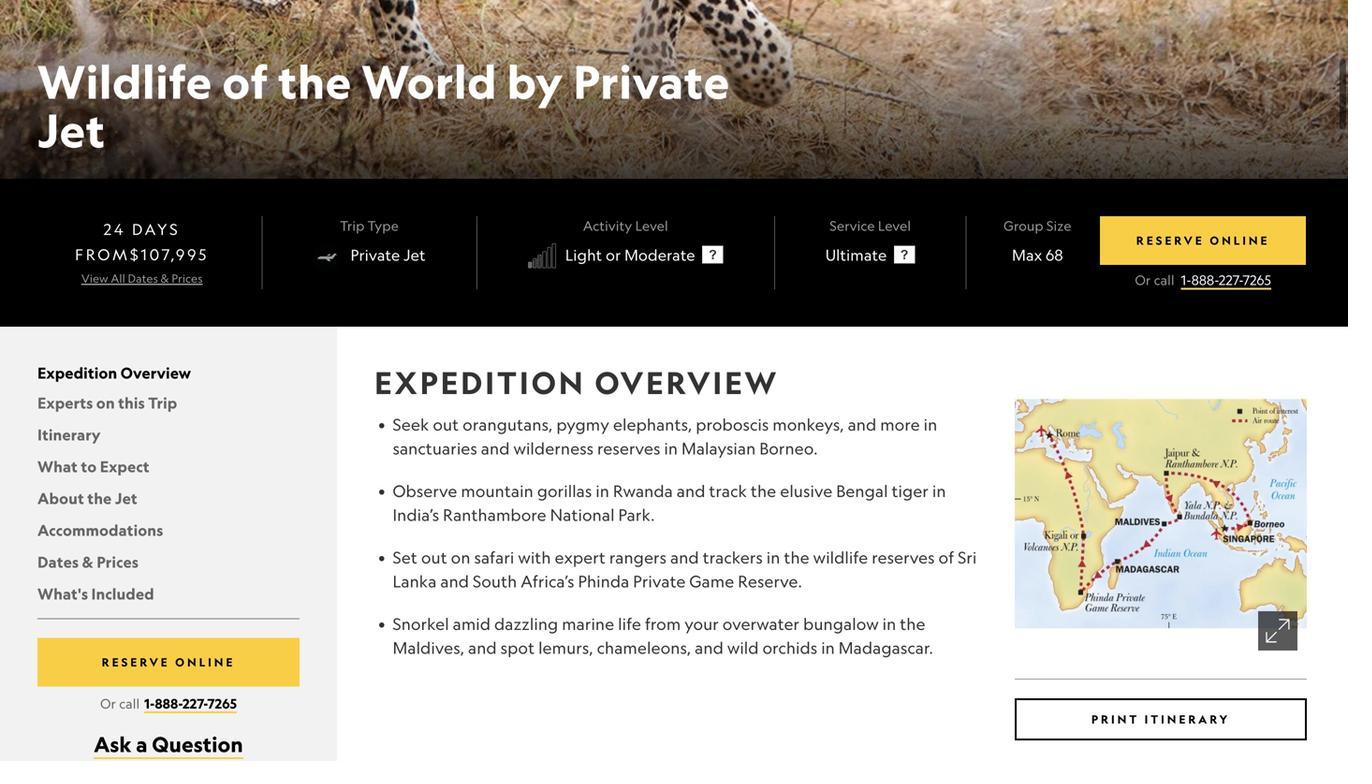 Task type: describe. For each thing, give the bounding box(es) containing it.
0 horizontal spatial reserve
[[102, 655, 170, 669]]

trip type
[[340, 218, 399, 234]]

fullscreen open icon image
[[1265, 618, 1291, 644]]

in up national
[[596, 481, 609, 501]]

or
[[606, 246, 621, 264]]

set
[[393, 548, 418, 567]]

and right lanka
[[440, 572, 469, 591]]

all
[[111, 271, 125, 285]]

view
[[81, 271, 108, 285]]

and inside observe mountain gorillas in rwanda and track the elusive bengal tiger in india's ranthambore national park.
[[677, 481, 706, 501]]

wilderness
[[514, 439, 594, 458]]

activity
[[583, 218, 632, 234]]

private jet
[[351, 246, 426, 264]]

life
[[618, 614, 641, 634]]

snorkel
[[393, 614, 449, 634]]

sri
[[958, 548, 977, 567]]

0 horizontal spatial 1-
[[144, 695, 155, 712]]

level for service level
[[878, 218, 911, 234]]

print itinerary
[[1092, 713, 1230, 727]]

trackers
[[703, 548, 763, 567]]

this
[[118, 393, 145, 412]]

1 horizontal spatial 227-
[[1219, 272, 1243, 288]]

by
[[507, 53, 563, 110]]

prices inside '24 days from $107,995 view all dates & prices'
[[172, 271, 203, 285]]

0 vertical spatial reserve online link
[[1100, 216, 1306, 265]]

marine
[[562, 614, 614, 634]]

ranthambore
[[443, 505, 547, 525]]

1 horizontal spatial trip
[[340, 218, 365, 234]]

world
[[362, 53, 497, 110]]

rangers
[[609, 548, 667, 567]]

2 vertical spatial jet
[[115, 489, 137, 508]]

the inside observe mountain gorillas in rwanda and track the elusive bengal tiger in india's ranthambore national park.
[[751, 481, 776, 501]]

about the jet link
[[37, 489, 137, 508]]

experts on this trip
[[37, 393, 177, 412]]

moderate
[[624, 246, 695, 264]]

max
[[1012, 246, 1042, 264]]

what
[[37, 457, 78, 476]]

wildlife
[[37, 53, 212, 110]]

private inside "set out on safari with expert rangers and trackers in the wildlife reserves of sri lanka and south africa's phinda private game reserve."
[[633, 572, 686, 591]]

1 ? button from the left
[[702, 246, 723, 264]]

0 vertical spatial itinerary
[[37, 425, 101, 444]]

1 horizontal spatial itinerary
[[1145, 713, 1230, 727]]

phinda
[[578, 572, 630, 591]]

a
[[136, 731, 148, 757]]

max 68
[[1012, 246, 1063, 264]]

safari
[[474, 548, 514, 567]]

south
[[473, 572, 517, 591]]

0 horizontal spatial expedition overview
[[37, 363, 191, 382]]

more
[[880, 415, 920, 434]]

or for '1-888-227-7265' link associated with the left reserve online link
[[100, 696, 116, 711]]

experts
[[37, 393, 93, 412]]

dates & prices
[[37, 552, 139, 572]]

malaysian
[[682, 439, 756, 458]]

to
[[81, 457, 97, 476]]

seek out orangutans, pygmy elephants, proboscis monkeys, and more in sanctuaries and wilderness reserves in malaysian borneo.
[[393, 415, 937, 458]]

elusive
[[780, 481, 833, 501]]

0 horizontal spatial expedition
[[37, 363, 117, 382]]

india's
[[393, 505, 439, 525]]

0 horizontal spatial 227-
[[183, 695, 207, 712]]

group
[[1004, 218, 1044, 234]]

0 vertical spatial online
[[1210, 234, 1270, 248]]

1 vertical spatial 7265
[[207, 695, 237, 712]]

amid
[[453, 614, 491, 634]]

and left more
[[848, 415, 877, 434]]

1 vertical spatial prices
[[97, 552, 139, 572]]

1 horizontal spatial reserve online
[[1136, 234, 1270, 248]]

bungalow
[[803, 614, 879, 634]]

68
[[1046, 246, 1063, 264]]

gorillas
[[537, 481, 592, 501]]

1 vertical spatial private
[[351, 246, 400, 264]]

days
[[132, 220, 180, 238]]

experts on this trip link
[[37, 393, 177, 412]]

1 horizontal spatial overview
[[595, 364, 779, 402]]

sanctuaries
[[393, 439, 477, 458]]

accommodations link
[[37, 520, 163, 540]]

0 vertical spatial 7265
[[1243, 272, 1271, 288]]

0 vertical spatial 888-
[[1192, 272, 1219, 288]]

and up game at bottom right
[[670, 548, 699, 567]]

size
[[1047, 218, 1072, 234]]

1 horizontal spatial 1-
[[1181, 272, 1192, 288]]

from inside snorkel amid dazzling marine life from your overwater bungalow in the maldives, and spot lemurs, chameleons, and wild orchids in madagascar.
[[645, 614, 681, 634]]

observe mountain gorillas in rwanda and track the elusive bengal tiger in india's ranthambore national park.
[[393, 481, 946, 525]]

in up madagascar.
[[883, 614, 896, 634]]

light
[[565, 246, 602, 264]]

& inside '24 days from $107,995 view all dates & prices'
[[161, 271, 169, 285]]

from inside '24 days from $107,995 view all dates & prices'
[[75, 245, 130, 263]]

with
[[518, 548, 551, 567]]

0 horizontal spatial reserve online
[[102, 655, 235, 669]]

2 ? button from the left
[[894, 246, 915, 264]]

set out on safari with expert rangers and trackers in the wildlife reserves of sri lanka and south africa's phinda private game reserve.
[[393, 548, 977, 591]]

question
[[152, 731, 243, 757]]

about
[[37, 489, 84, 508]]

expedition overview link
[[37, 363, 191, 382]]

borneo.
[[760, 439, 818, 458]]

1 horizontal spatial expedition overview
[[375, 364, 779, 402]]

elephants,
[[613, 415, 692, 434]]

print itinerary link
[[1015, 698, 1307, 741]]

in right tiger
[[932, 481, 946, 501]]

park.
[[618, 505, 655, 525]]

in down bungalow
[[821, 638, 835, 658]]

ask
[[94, 731, 132, 757]]



Task type: vqa. For each thing, say whether or not it's contained in the screenshot.
'Trip Types'
no



Task type: locate. For each thing, give the bounding box(es) containing it.
what's included
[[37, 584, 154, 603]]

1 vertical spatial itinerary
[[1145, 713, 1230, 727]]

national
[[550, 505, 615, 525]]

1 ? from the left
[[709, 248, 717, 262]]

level right service
[[878, 218, 911, 234]]

1-888-227-7265 link
[[1181, 272, 1271, 290], [144, 695, 237, 713]]

bengal
[[836, 481, 888, 501]]

0 horizontal spatial jet
[[37, 102, 105, 159]]

on inside "set out on safari with expert rangers and trackers in the wildlife reserves of sri lanka and south africa's phinda private game reserve."
[[451, 548, 471, 567]]

1 horizontal spatial reserve
[[1136, 234, 1205, 248]]

and down orangutans, in the left of the page
[[481, 439, 510, 458]]

0 horizontal spatial itinerary
[[37, 425, 101, 444]]

0 vertical spatial or call 1-888-227-7265
[[1135, 272, 1271, 288]]

madagascar.
[[839, 638, 933, 658]]

overview up elephants,
[[595, 364, 779, 402]]

1 vertical spatial or call 1-888-227-7265
[[100, 695, 237, 712]]

out up the sanctuaries
[[433, 415, 459, 434]]

snorkel amid dazzling marine life from your overwater bungalow in the maldives, and spot lemurs, chameleons, and wild orchids in madagascar.
[[393, 614, 933, 658]]

orangutans,
[[463, 415, 553, 434]]

0 horizontal spatial reserves
[[597, 439, 661, 458]]

dates right all
[[128, 271, 158, 285]]

overwater
[[723, 614, 800, 634]]

&
[[161, 271, 169, 285], [82, 552, 93, 572]]

group size
[[1004, 218, 1072, 234]]

0 vertical spatial dates
[[128, 271, 158, 285]]

1 horizontal spatial reserves
[[872, 548, 935, 567]]

on left this
[[96, 393, 115, 412]]

level
[[635, 218, 668, 234], [878, 218, 911, 234]]

print
[[1092, 713, 1140, 727]]

0 horizontal spatial or
[[100, 696, 116, 711]]

0 horizontal spatial on
[[96, 393, 115, 412]]

1 horizontal spatial prices
[[172, 271, 203, 285]]

1 horizontal spatial reserve online link
[[1100, 216, 1306, 265]]

0 horizontal spatial reserve online link
[[37, 638, 300, 687]]

1 vertical spatial reserves
[[872, 548, 935, 567]]

service level
[[830, 218, 911, 234]]

1 horizontal spatial level
[[878, 218, 911, 234]]

reserve online
[[1136, 234, 1270, 248], [102, 655, 235, 669]]

1 vertical spatial 227-
[[183, 695, 207, 712]]

1-888-227-7265 link for the topmost reserve online link
[[1181, 272, 1271, 290]]

or inside or call 1-888-227-7265
[[100, 696, 116, 711]]

reserves inside seek out orangutans, pygmy elephants, proboscis monkeys, and more in sanctuaries and wilderness reserves in malaysian borneo.
[[597, 439, 661, 458]]

itinerary link
[[37, 425, 101, 444]]

what to expect
[[37, 457, 149, 476]]

expedition up the experts
[[37, 363, 117, 382]]

reserves inside "set out on safari with expert rangers and trackers in the wildlife reserves of sri lanka and south africa's phinda private game reserve."
[[872, 548, 935, 567]]

the
[[278, 53, 352, 110], [751, 481, 776, 501], [87, 489, 112, 508], [784, 548, 810, 567], [900, 614, 926, 634]]

$107,995
[[130, 245, 209, 263]]

1 vertical spatial reserve
[[102, 655, 170, 669]]

the inside snorkel amid dazzling marine life from your overwater bungalow in the maldives, and spot lemurs, chameleons, and wild orchids in madagascar.
[[900, 614, 926, 634]]

1 vertical spatial trip
[[148, 393, 177, 412]]

? down service level
[[901, 248, 909, 262]]

1 vertical spatial reserve online link
[[37, 638, 300, 687]]

1 horizontal spatial &
[[161, 271, 169, 285]]

reserves right wildlife
[[872, 548, 935, 567]]

itinerary down the experts
[[37, 425, 101, 444]]

out inside seek out orangutans, pygmy elephants, proboscis monkeys, and more in sanctuaries and wilderness reserves in malaysian borneo.
[[433, 415, 459, 434]]

game
[[689, 572, 734, 591]]

lanka
[[393, 572, 437, 591]]

your
[[685, 614, 719, 634]]

included
[[91, 584, 154, 603]]

orchids
[[763, 638, 818, 658]]

1 horizontal spatial 1-888-227-7265 link
[[1181, 272, 1271, 290]]

reserve online link
[[1100, 216, 1306, 265], [37, 638, 300, 687]]

1 vertical spatial from
[[645, 614, 681, 634]]

from up view
[[75, 245, 130, 263]]

1 horizontal spatial of
[[939, 548, 954, 567]]

expedition
[[37, 363, 117, 382], [375, 364, 586, 402]]

dazzling
[[494, 614, 558, 634]]

and down amid
[[468, 638, 497, 658]]

0 vertical spatial reserve online
[[1136, 234, 1270, 248]]

fullscreen open icon button
[[1015, 368, 1307, 660], [1258, 611, 1298, 651]]

0 horizontal spatial 888-
[[155, 695, 183, 712]]

0 horizontal spatial online
[[175, 655, 235, 669]]

seek
[[393, 415, 429, 434]]

expedition overview up pygmy
[[375, 364, 779, 402]]

in up reserve.
[[767, 548, 780, 567]]

light or moderate
[[565, 246, 695, 264]]

from up 'chameleons,'
[[645, 614, 681, 634]]

pygmy
[[556, 415, 610, 434]]

proboscis
[[696, 415, 769, 434]]

of inside "set out on safari with expert rangers and trackers in the wildlife reserves of sri lanka and south africa's phinda private game reserve."
[[939, 548, 954, 567]]

0 horizontal spatial ?
[[709, 248, 717, 262]]

lemurs,
[[538, 638, 593, 658]]

track
[[709, 481, 747, 501]]

0 horizontal spatial trip
[[148, 393, 177, 412]]

out inside "set out on safari with expert rangers and trackers in the wildlife reserves of sri lanka and south africa's phinda private game reserve."
[[421, 548, 447, 567]]

& down $107,995
[[161, 271, 169, 285]]

0 horizontal spatial prices
[[97, 552, 139, 572]]

1 horizontal spatial expedition
[[375, 364, 586, 402]]

0 vertical spatial &
[[161, 271, 169, 285]]

1 vertical spatial online
[[175, 655, 235, 669]]

call inside or call 1-888-227-7265
[[119, 696, 140, 711]]

reserves down elephants,
[[597, 439, 661, 458]]

0 horizontal spatial or call 1-888-227-7265
[[100, 695, 237, 712]]

1 vertical spatial &
[[82, 552, 93, 572]]

dates up what's
[[37, 552, 79, 572]]

expect
[[100, 457, 149, 476]]

0 vertical spatial call
[[1154, 272, 1175, 288]]

type
[[368, 218, 399, 234]]

1 horizontal spatial ?
[[901, 248, 909, 262]]

in inside "set out on safari with expert rangers and trackers in the wildlife reserves of sri lanka and south africa's phinda private game reserve."
[[767, 548, 780, 567]]

out for on
[[421, 548, 447, 567]]

mountain
[[461, 481, 534, 501]]

& up what's included
[[82, 552, 93, 572]]

? right moderate
[[709, 248, 717, 262]]

and down your
[[695, 638, 724, 658]]

0 horizontal spatial ? button
[[702, 246, 723, 264]]

0 vertical spatial or
[[1135, 272, 1151, 288]]

overview up this
[[121, 363, 191, 382]]

1 vertical spatial on
[[451, 548, 471, 567]]

1 horizontal spatial dates
[[128, 271, 158, 285]]

2 ? from the left
[[901, 248, 909, 262]]

jet inside wildlife of the world by private jet
[[37, 102, 105, 159]]

chameleons,
[[597, 638, 691, 658]]

about the jet
[[37, 489, 137, 508]]

on left "safari"
[[451, 548, 471, 567]]

rwanda
[[613, 481, 673, 501]]

24
[[104, 220, 126, 238]]

trip right this
[[148, 393, 177, 412]]

ask a question
[[94, 731, 243, 757]]

the inside "set out on safari with expert rangers and trackers in the wildlife reserves of sri lanka and south africa's phinda private game reserve."
[[784, 548, 810, 567]]

0 vertical spatial reserve
[[1136, 234, 1205, 248]]

0 vertical spatial reserves
[[597, 439, 661, 458]]

0 horizontal spatial &
[[82, 552, 93, 572]]

maldives,
[[393, 638, 464, 658]]

2 level from the left
[[878, 218, 911, 234]]

1 horizontal spatial ? button
[[894, 246, 915, 264]]

expert
[[555, 548, 606, 567]]

0 vertical spatial trip
[[340, 218, 365, 234]]

0 vertical spatial of
[[222, 53, 268, 110]]

activity level
[[583, 218, 668, 234]]

prices down $107,995
[[172, 271, 203, 285]]

online
[[1210, 234, 1270, 248], [175, 655, 235, 669]]

or for '1-888-227-7265' link related to the topmost reserve online link
[[1135, 272, 1151, 288]]

0 vertical spatial jet
[[37, 102, 105, 159]]

service
[[830, 218, 875, 234]]

0 vertical spatial out
[[433, 415, 459, 434]]

overview
[[121, 363, 191, 382], [595, 364, 779, 402]]

1 horizontal spatial from
[[645, 614, 681, 634]]

dates & prices link
[[37, 552, 139, 572]]

expedition overview up the experts on this trip
[[37, 363, 191, 382]]

level up moderate
[[635, 218, 668, 234]]

africa's
[[521, 572, 574, 591]]

1 vertical spatial out
[[421, 548, 447, 567]]

1 horizontal spatial jet
[[115, 489, 137, 508]]

reserve.
[[738, 572, 802, 591]]

0 vertical spatial on
[[96, 393, 115, 412]]

what's
[[37, 584, 88, 603]]

0 horizontal spatial call
[[119, 696, 140, 711]]

1 horizontal spatial online
[[1210, 234, 1270, 248]]

spot
[[501, 638, 535, 658]]

1 level from the left
[[635, 218, 668, 234]]

expedition overview
[[37, 363, 191, 382], [375, 364, 779, 402]]

what's included link
[[37, 584, 154, 603]]

a map featuring the route and destinations for the wildlife of the world by private jet trip image
[[1015, 368, 1307, 660]]

24 days from $107,995 view all dates & prices
[[75, 220, 209, 285]]

dates
[[128, 271, 158, 285], [37, 552, 79, 572]]

1 vertical spatial 1-888-227-7265 link
[[144, 695, 237, 713]]

or
[[1135, 272, 1151, 288], [100, 696, 116, 711]]

wildlife of the world by private jet
[[37, 53, 730, 159]]

1 vertical spatial jet
[[404, 246, 426, 264]]

ultimate
[[826, 246, 887, 264]]

view all dates & prices link
[[81, 268, 203, 286]]

0 horizontal spatial dates
[[37, 552, 79, 572]]

dates inside '24 days from $107,995 view all dates & prices'
[[128, 271, 158, 285]]

tiger
[[892, 481, 929, 501]]

1 horizontal spatial or call 1-888-227-7265
[[1135, 272, 1271, 288]]

1 vertical spatial of
[[939, 548, 954, 567]]

trip left type
[[340, 218, 365, 234]]

ask a question button
[[94, 731, 243, 759]]

1 vertical spatial dates
[[37, 552, 79, 572]]

in
[[924, 415, 937, 434], [664, 439, 678, 458], [596, 481, 609, 501], [932, 481, 946, 501], [767, 548, 780, 567], [883, 614, 896, 634], [821, 638, 835, 658]]

888-
[[1192, 272, 1219, 288], [155, 695, 183, 712]]

expedition up orangutans, in the left of the page
[[375, 364, 586, 402]]

out for orangutans,
[[433, 415, 459, 434]]

1 vertical spatial call
[[119, 696, 140, 711]]

0 horizontal spatial 7265
[[207, 695, 237, 712]]

0 vertical spatial 1-888-227-7265 link
[[1181, 272, 1271, 290]]

or call 1-888-227-7265
[[1135, 272, 1271, 288], [100, 695, 237, 712]]

0 horizontal spatial overview
[[121, 363, 191, 382]]

2 horizontal spatial jet
[[404, 246, 426, 264]]

0 horizontal spatial of
[[222, 53, 268, 110]]

0 horizontal spatial from
[[75, 245, 130, 263]]

1-888-227-7265 link for the left reserve online link
[[144, 695, 237, 713]]

1 horizontal spatial 7265
[[1243, 272, 1271, 288]]

1 horizontal spatial call
[[1154, 272, 1175, 288]]

itinerary right the print at the right of page
[[1145, 713, 1230, 727]]

private inside wildlife of the world by private jet
[[573, 53, 730, 110]]

1-
[[1181, 272, 1192, 288], [144, 695, 155, 712]]

wild
[[727, 638, 759, 658]]

0 vertical spatial prices
[[172, 271, 203, 285]]

what to expect link
[[37, 457, 149, 476]]

? button down service level
[[894, 246, 915, 264]]

the inside wildlife of the world by private jet
[[278, 53, 352, 110]]

? button right moderate
[[702, 246, 723, 264]]

in right more
[[924, 415, 937, 434]]

reserve
[[1136, 234, 1205, 248], [102, 655, 170, 669]]

and
[[848, 415, 877, 434], [481, 439, 510, 458], [677, 481, 706, 501], [670, 548, 699, 567], [440, 572, 469, 591], [468, 638, 497, 658], [695, 638, 724, 658]]

1 horizontal spatial 888-
[[1192, 272, 1219, 288]]

prices up the included
[[97, 552, 139, 572]]

2 vertical spatial private
[[633, 572, 686, 591]]

0 horizontal spatial level
[[635, 218, 668, 234]]

in down elephants,
[[664, 439, 678, 458]]

of inside wildlife of the world by private jet
[[222, 53, 268, 110]]

out right set
[[421, 548, 447, 567]]

level for activity level
[[635, 218, 668, 234]]

1 vertical spatial 888-
[[155, 695, 183, 712]]

1 vertical spatial or
[[100, 696, 116, 711]]

1 horizontal spatial on
[[451, 548, 471, 567]]

0 vertical spatial from
[[75, 245, 130, 263]]

and left the track
[[677, 481, 706, 501]]

0 horizontal spatial 1-888-227-7265 link
[[144, 695, 237, 713]]



